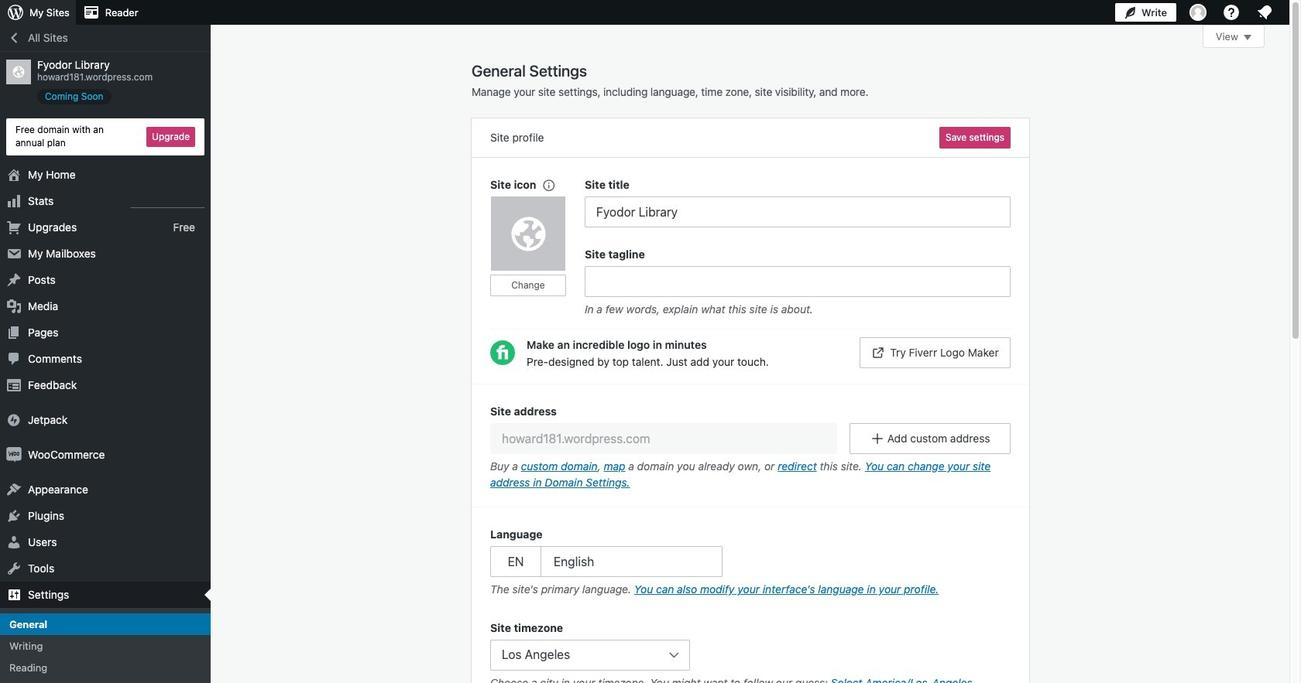 Task type: describe. For each thing, give the bounding box(es) containing it.
highest hourly views 0 image
[[131, 198, 204, 208]]

2 img image from the top
[[6, 447, 22, 463]]

help image
[[1222, 3, 1241, 22]]

my profile image
[[1190, 4, 1207, 21]]



Task type: locate. For each thing, give the bounding box(es) containing it.
closed image
[[1244, 35, 1252, 40]]

1 vertical spatial img image
[[6, 447, 22, 463]]

fiverr small logo image
[[490, 341, 515, 366]]

more information image
[[541, 178, 555, 192]]

0 vertical spatial img image
[[6, 413, 22, 428]]

None text field
[[585, 266, 1011, 297], [490, 424, 838, 455], [585, 266, 1011, 297], [490, 424, 838, 455]]

1 img image from the top
[[6, 413, 22, 428]]

main content
[[472, 25, 1265, 684]]

manage your notifications image
[[1256, 3, 1274, 22]]

None text field
[[585, 197, 1011, 228]]

img image
[[6, 413, 22, 428], [6, 447, 22, 463]]

group
[[490, 177, 585, 321], [585, 177, 1011, 228], [585, 246, 1011, 321], [472, 384, 1029, 508], [490, 527, 1011, 602], [490, 620, 1011, 684]]



Task type: vqa. For each thing, say whether or not it's contained in the screenshot.
My Profile image
yes



